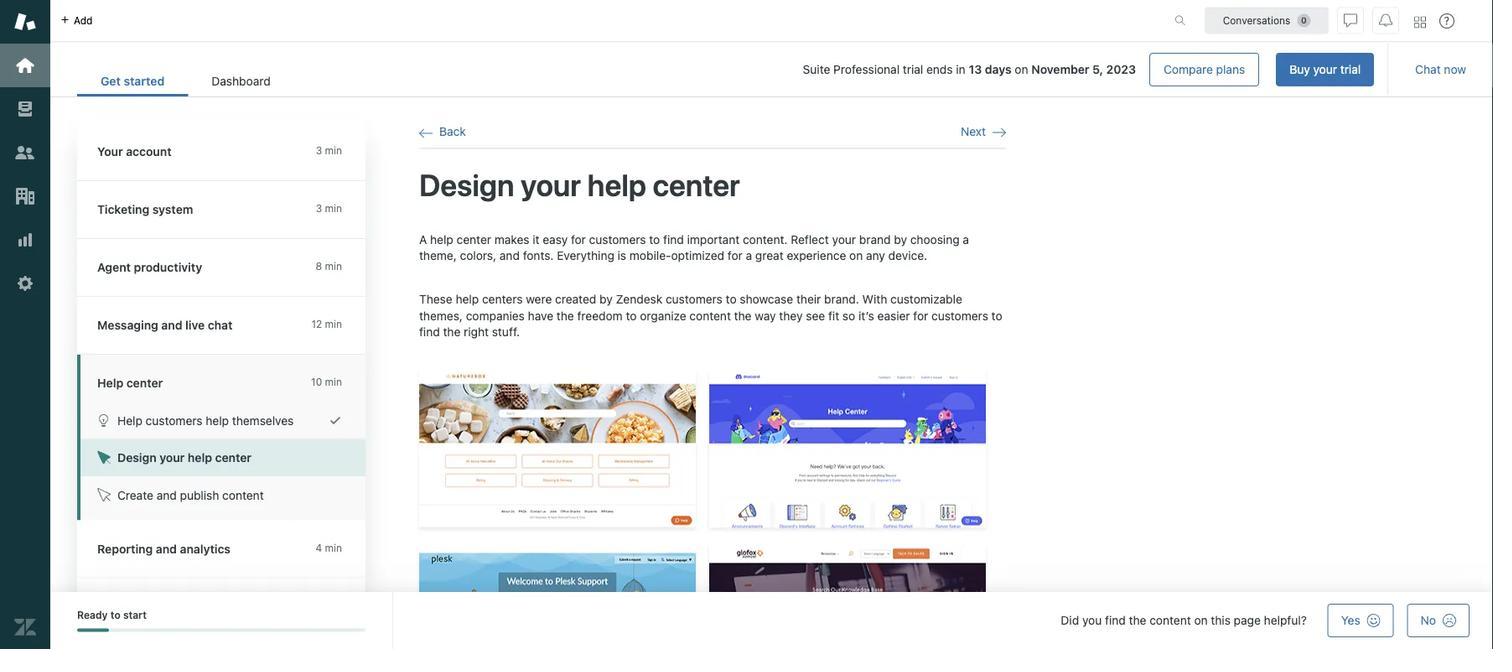Task type: locate. For each thing, give the bounding box(es) containing it.
a right choosing at right top
[[963, 232, 970, 246]]

the down the themes,
[[443, 325, 461, 339]]

3 for system
[[316, 203, 322, 214]]

you
[[1083, 614, 1102, 627]]

min for help center
[[325, 376, 342, 388]]

help inside design your help center button
[[188, 451, 212, 465]]

0 horizontal spatial design your help center
[[117, 451, 252, 465]]

your up easy
[[521, 167, 581, 202]]

customers
[[589, 232, 646, 246], [666, 292, 723, 306], [932, 309, 989, 322], [146, 414, 203, 427]]

to
[[649, 232, 660, 246], [726, 292, 737, 306], [626, 309, 637, 322], [992, 309, 1003, 322], [110, 609, 121, 621]]

design
[[419, 167, 515, 202], [117, 451, 157, 465]]

november
[[1032, 62, 1090, 76]]

0 vertical spatial 3 min
[[316, 145, 342, 156]]

and inside button
[[157, 488, 177, 502]]

help for help customers help themselves
[[117, 414, 142, 427]]

0 horizontal spatial find
[[419, 325, 440, 339]]

1 trial from the left
[[1341, 62, 1361, 76]]

brand
[[860, 232, 891, 246]]

discord help center built using zendesk. image
[[710, 370, 986, 528]]

design up create
[[117, 451, 157, 465]]

for down the important
[[728, 249, 743, 263]]

12
[[312, 318, 322, 330]]

content down design your help center button
[[222, 488, 264, 502]]

0 horizontal spatial on
[[850, 249, 863, 263]]

help down help center
[[117, 414, 142, 427]]

by inside these help centers were created by zendesk customers to showcase their brand. with customizable themes, companies have the freedom to organize content the way they see fit so it's easier for customers to find the right stuff.
[[600, 292, 613, 306]]

trial down button displays agent's chat status as invisible. image
[[1341, 62, 1361, 76]]

0 vertical spatial content
[[690, 309, 731, 322]]

section
[[308, 53, 1375, 86]]

center
[[653, 167, 740, 202], [457, 232, 492, 246], [126, 376, 163, 390], [215, 451, 252, 465]]

theme,
[[419, 249, 457, 263]]

0 horizontal spatial trial
[[903, 62, 924, 76]]

4
[[316, 542, 322, 554]]

on right days
[[1015, 62, 1029, 76]]

design down back at the left top of page
[[419, 167, 515, 202]]

the inside footer
[[1129, 614, 1147, 627]]

1 3 from the top
[[316, 145, 322, 156]]

2 horizontal spatial find
[[1106, 614, 1126, 627]]

your
[[1314, 62, 1338, 76], [521, 167, 581, 202], [833, 232, 856, 246], [160, 451, 185, 465]]

min inside help center heading
[[325, 376, 342, 388]]

zendesk products image
[[1415, 16, 1427, 28]]

content right organize
[[690, 309, 731, 322]]

professional
[[834, 62, 900, 76]]

0 vertical spatial a
[[963, 232, 970, 246]]

2 horizontal spatial on
[[1195, 614, 1208, 627]]

help inside heading
[[97, 376, 123, 390]]

compare plans
[[1164, 62, 1246, 76]]

brand.
[[825, 292, 860, 306]]

help up "is"
[[588, 167, 647, 202]]

center inside button
[[215, 451, 252, 465]]

0 vertical spatial design
[[419, 167, 515, 202]]

3 min
[[316, 145, 342, 156], [316, 203, 342, 214]]

1 horizontal spatial on
[[1015, 62, 1029, 76]]

for down customizable at the right top of page
[[914, 309, 929, 322]]

customers down help center
[[146, 414, 203, 427]]

on inside section
[[1015, 62, 1029, 76]]

help up "publish" on the bottom
[[188, 451, 212, 465]]

1 horizontal spatial content
[[690, 309, 731, 322]]

center down help customers help themselves 'button'
[[215, 451, 252, 465]]

chat
[[208, 318, 233, 332]]

yes
[[1342, 614, 1361, 627]]

1 vertical spatial content
[[222, 488, 264, 502]]

help inside 'button'
[[117, 414, 142, 427]]

experience
[[787, 249, 847, 263]]

1 3 min from the top
[[316, 145, 342, 156]]

it
[[533, 232, 540, 246]]

footer
[[50, 592, 1494, 649]]

buy your trial
[[1290, 62, 1361, 76]]

1 vertical spatial for
[[728, 249, 743, 263]]

trial inside button
[[1341, 62, 1361, 76]]

on
[[1015, 62, 1029, 76], [850, 249, 863, 263], [1195, 614, 1208, 627]]

min
[[325, 145, 342, 156], [325, 203, 342, 214], [325, 260, 342, 272], [325, 318, 342, 330], [325, 376, 342, 388], [325, 542, 342, 554]]

and for reporting and analytics
[[156, 542, 177, 556]]

ends
[[927, 62, 953, 76]]

your up create and publish content
[[160, 451, 185, 465]]

center up colors,
[[457, 232, 492, 246]]

5 min from the top
[[325, 376, 342, 388]]

your inside 'a help center makes it easy for customers to find important content. reflect your brand by choosing a theme, colors, and fonts. everything is mobile-optimized for a great experience on any device.'
[[833, 232, 856, 246]]

a left great
[[746, 249, 753, 263]]

get started
[[101, 74, 165, 88]]

trial left ends
[[903, 62, 924, 76]]

design your help center up create and publish content
[[117, 451, 252, 465]]

customers inside 'button'
[[146, 414, 203, 427]]

the right you
[[1129, 614, 1147, 627]]

your inside section
[[1314, 62, 1338, 76]]

2 horizontal spatial for
[[914, 309, 929, 322]]

find right you
[[1106, 614, 1126, 627]]

8
[[316, 260, 322, 272]]

region containing a help center makes it easy for customers to find important content. reflect your brand by choosing a theme, colors, and fonts. everything is mobile-optimized for a great experience on any device.
[[419, 231, 1007, 649]]

1 horizontal spatial find
[[664, 232, 684, 246]]

did
[[1061, 614, 1080, 627]]

0 horizontal spatial design
[[117, 451, 157, 465]]

1 horizontal spatial trial
[[1341, 62, 1361, 76]]

2 min from the top
[[325, 203, 342, 214]]

stuff.
[[492, 325, 520, 339]]

1 vertical spatial design
[[117, 451, 157, 465]]

right
[[464, 325, 489, 339]]

0 vertical spatial help
[[97, 376, 123, 390]]

10
[[311, 376, 322, 388]]

0 vertical spatial 3
[[316, 145, 322, 156]]

progress bar image
[[77, 629, 109, 632]]

help inside help customers help themselves 'button'
[[206, 414, 229, 427]]

system
[[153, 203, 193, 216]]

help up theme,
[[430, 232, 454, 246]]

easier
[[878, 309, 911, 322]]

were
[[526, 292, 552, 306]]

min for your account
[[325, 145, 342, 156]]

1 horizontal spatial design
[[419, 167, 515, 202]]

design your help center inside content-title region
[[419, 167, 740, 202]]

2 3 min from the top
[[316, 203, 342, 214]]

help up the themes,
[[456, 292, 479, 306]]

find
[[664, 232, 684, 246], [419, 325, 440, 339], [1106, 614, 1126, 627]]

add
[[74, 15, 93, 26]]

by up device.
[[894, 232, 907, 246]]

design your help center inside design your help center button
[[117, 451, 252, 465]]

mobile-
[[630, 249, 671, 263]]

6 min from the top
[[325, 542, 342, 554]]

buy your trial button
[[1277, 53, 1375, 86]]

design your help center
[[419, 167, 740, 202], [117, 451, 252, 465]]

1 vertical spatial 3
[[316, 203, 322, 214]]

a
[[963, 232, 970, 246], [746, 249, 753, 263]]

0 vertical spatial find
[[664, 232, 684, 246]]

help up design your help center button
[[206, 414, 229, 427]]

1 horizontal spatial a
[[963, 232, 970, 246]]

2 vertical spatial for
[[914, 309, 929, 322]]

2 trial from the left
[[903, 62, 924, 76]]

days
[[985, 62, 1012, 76]]

3
[[316, 145, 322, 156], [316, 203, 322, 214]]

8 min
[[316, 260, 342, 272]]

1 horizontal spatial design your help center
[[419, 167, 740, 202]]

important
[[687, 232, 740, 246]]

for up everything on the top of page
[[571, 232, 586, 246]]

1 vertical spatial by
[[600, 292, 613, 306]]

0 vertical spatial on
[[1015, 62, 1029, 76]]

views image
[[14, 98, 36, 120]]

0 vertical spatial by
[[894, 232, 907, 246]]

0 horizontal spatial by
[[600, 292, 613, 306]]

on inside 'a help center makes it easy for customers to find important content. reflect your brand by choosing a theme, colors, and fonts. everything is mobile-optimized for a great experience on any device.'
[[850, 249, 863, 263]]

customers up organize
[[666, 292, 723, 306]]

and down makes
[[500, 249, 520, 263]]

your left brand
[[833, 232, 856, 246]]

by up the freedom at left top
[[600, 292, 613, 306]]

1 min from the top
[[325, 145, 342, 156]]

4 min from the top
[[325, 318, 342, 330]]

1 horizontal spatial by
[[894, 232, 907, 246]]

content left the this
[[1150, 614, 1192, 627]]

tab list
[[77, 65, 294, 96]]

1 vertical spatial design your help center
[[117, 451, 252, 465]]

1 vertical spatial a
[[746, 249, 753, 263]]

center down messaging
[[126, 376, 163, 390]]

region
[[419, 231, 1007, 649]]

and left live
[[161, 318, 182, 332]]

12 min
[[312, 318, 342, 330]]

this
[[1212, 614, 1231, 627]]

your inside content-title region
[[521, 167, 581, 202]]

analytics
[[180, 542, 231, 556]]

help customers help themselves button
[[81, 402, 366, 439]]

min for agent productivity
[[325, 260, 342, 272]]

your right buy
[[1314, 62, 1338, 76]]

find inside 'a help center makes it easy for customers to find important content. reflect your brand by choosing a theme, colors, and fonts. everything is mobile-optimized for a great experience on any device.'
[[664, 232, 684, 246]]

to inside 'a help center makes it easy for customers to find important content. reflect your brand by choosing a theme, colors, and fonts. everything is mobile-optimized for a great experience on any device.'
[[649, 232, 660, 246]]

and left analytics
[[156, 542, 177, 556]]

chat
[[1416, 62, 1442, 76]]

0 vertical spatial for
[[571, 232, 586, 246]]

help inside content-title region
[[588, 167, 647, 202]]

3 min from the top
[[325, 260, 342, 272]]

help
[[97, 376, 123, 390], [117, 414, 142, 427]]

customers inside 'a help center makes it easy for customers to find important content. reflect your brand by choosing a theme, colors, and fonts. everything is mobile-optimized for a great experience on any device.'
[[589, 232, 646, 246]]

help inside 'a help center makes it easy for customers to find important content. reflect your brand by choosing a theme, colors, and fonts. everything is mobile-optimized for a great experience on any device.'
[[430, 232, 454, 246]]

3 min for your account
[[316, 145, 342, 156]]

on left any
[[850, 249, 863, 263]]

trial
[[1341, 62, 1361, 76], [903, 62, 924, 76]]

2 3 from the top
[[316, 203, 322, 214]]

create
[[117, 488, 153, 502]]

design your help center up easy
[[419, 167, 740, 202]]

0 horizontal spatial content
[[222, 488, 264, 502]]

1 vertical spatial 3 min
[[316, 203, 342, 214]]

messaging
[[97, 318, 158, 332]]

1 vertical spatial help
[[117, 414, 142, 427]]

by inside 'a help center makes it easy for customers to find important content. reflect your brand by choosing a theme, colors, and fonts. everything is mobile-optimized for a great experience on any device.'
[[894, 232, 907, 246]]

0 vertical spatial design your help center
[[419, 167, 740, 202]]

find up 'mobile-'
[[664, 232, 684, 246]]

ready to start
[[77, 609, 147, 621]]

reporting
[[97, 542, 153, 556]]

get started image
[[14, 55, 36, 76]]

section containing compare plans
[[308, 53, 1375, 86]]

help
[[588, 167, 647, 202], [430, 232, 454, 246], [456, 292, 479, 306], [206, 414, 229, 427], [188, 451, 212, 465]]

customizable
[[891, 292, 963, 306]]

they
[[780, 309, 803, 322]]

center up the important
[[653, 167, 740, 202]]

find down the themes,
[[419, 325, 440, 339]]

1 vertical spatial on
[[850, 249, 863, 263]]

2 vertical spatial content
[[1150, 614, 1192, 627]]

and right create
[[157, 488, 177, 502]]

it's
[[859, 309, 875, 322]]

help down messaging
[[97, 376, 123, 390]]

have
[[528, 309, 554, 322]]

ready
[[77, 609, 108, 621]]

customers up "is"
[[589, 232, 646, 246]]

1 vertical spatial find
[[419, 325, 440, 339]]

on left the this
[[1195, 614, 1208, 627]]

10 min
[[311, 376, 342, 388]]



Task type: vqa. For each thing, say whether or not it's contained in the screenshot.


Task type: describe. For each thing, give the bounding box(es) containing it.
and for messaging and live chat
[[161, 318, 182, 332]]

trial for professional
[[903, 62, 924, 76]]

ticketing system
[[97, 203, 193, 216]]

help center
[[97, 376, 163, 390]]

in
[[957, 62, 966, 76]]

help customers help themselves
[[117, 414, 294, 427]]

find inside these help centers were created by zendesk customers to showcase their brand. with customizable themes, companies have the freedom to organize content the way they see fit so it's easier for customers to find the right stuff.
[[419, 325, 440, 339]]

organizations image
[[14, 185, 36, 207]]

1 horizontal spatial for
[[728, 249, 743, 263]]

0 horizontal spatial for
[[571, 232, 586, 246]]

see
[[806, 309, 826, 322]]

fit
[[829, 309, 840, 322]]

November 5, 2023 text field
[[1032, 62, 1137, 76]]

get
[[101, 74, 121, 88]]

dashboard
[[212, 74, 271, 88]]

footer containing did you find the content on this page helpful?
[[50, 592, 1494, 649]]

helpful?
[[1265, 614, 1307, 627]]

yes button
[[1328, 604, 1395, 637]]

companies
[[466, 309, 525, 322]]

buy
[[1290, 62, 1311, 76]]

2 vertical spatial find
[[1106, 614, 1126, 627]]

centers
[[482, 292, 523, 306]]

created
[[555, 292, 597, 306]]

center inside 'a help center makes it easy for customers to find important content. reflect your brand by choosing a theme, colors, and fonts. everything is mobile-optimized for a great experience on any device.'
[[457, 232, 492, 246]]

reflect
[[791, 232, 829, 246]]

everything
[[557, 249, 615, 263]]

min for ticketing system
[[325, 203, 342, 214]]

account
[[126, 145, 172, 159]]

help inside these help centers were created by zendesk customers to showcase their brand. with customizable themes, companies have the freedom to organize content the way they see fit so it's easier for customers to find the right stuff.
[[456, 292, 479, 306]]

for inside these help centers were created by zendesk customers to showcase their brand. with customizable themes, companies have the freedom to organize content the way they see fit so it's easier for customers to find the right stuff.
[[914, 309, 929, 322]]

the left way
[[734, 309, 752, 322]]

productivity
[[134, 260, 202, 274]]

customers image
[[14, 142, 36, 164]]

dashboard tab
[[188, 65, 294, 96]]

min for reporting and analytics
[[325, 542, 342, 554]]

no
[[1421, 614, 1437, 627]]

themselves
[[232, 414, 294, 427]]

2 vertical spatial on
[[1195, 614, 1208, 627]]

get help image
[[1440, 13, 1455, 29]]

next
[[961, 125, 986, 138]]

device.
[[889, 249, 928, 263]]

ticketing
[[97, 203, 149, 216]]

5,
[[1093, 62, 1104, 76]]

add button
[[50, 0, 103, 41]]

chat now button
[[1403, 53, 1480, 86]]

main element
[[0, 0, 50, 649]]

agent productivity
[[97, 260, 202, 274]]

these help centers were created by zendesk customers to showcase their brand. with customizable themes, companies have the freedom to organize content the way they see fit so it's easier for customers to find the right stuff.
[[419, 292, 1003, 339]]

back
[[440, 125, 466, 138]]

center inside content-title region
[[653, 167, 740, 202]]

suite
[[803, 62, 831, 76]]

13
[[969, 62, 982, 76]]

their
[[797, 292, 821, 306]]

naturebox help center built using zendesk. image
[[419, 370, 696, 528]]

design inside design your help center button
[[117, 451, 157, 465]]

reporting and analytics
[[97, 542, 231, 556]]

freedom
[[578, 309, 623, 322]]

showcase
[[740, 292, 794, 306]]

content-title region
[[419, 166, 1007, 204]]

makes
[[495, 232, 530, 246]]

min for messaging and live chat
[[325, 318, 342, 330]]

compare
[[1164, 62, 1214, 76]]

and inside 'a help center makes it easy for customers to find important content. reflect your brand by choosing a theme, colors, and fonts. everything is mobile-optimized for a great experience on any device.'
[[500, 249, 520, 263]]

zendesk
[[616, 292, 663, 306]]

themes,
[[419, 309, 463, 322]]

2 horizontal spatial content
[[1150, 614, 1192, 627]]

suite professional trial ends in 13 days on november 5, 2023
[[803, 62, 1137, 76]]

so
[[843, 309, 856, 322]]

progress-bar progress bar
[[77, 629, 366, 632]]

create and publish content button
[[81, 476, 366, 514]]

create and publish content
[[117, 488, 264, 502]]

these
[[419, 292, 453, 306]]

now
[[1445, 62, 1467, 76]]

is
[[618, 249, 627, 263]]

zendesk image
[[14, 617, 36, 638]]

conversations
[[1224, 15, 1291, 26]]

chat now
[[1416, 62, 1467, 76]]

the down created at the top left of the page
[[557, 309, 574, 322]]

optimized
[[671, 249, 725, 263]]

button displays agent's chat status as invisible. image
[[1345, 14, 1358, 27]]

plans
[[1217, 62, 1246, 76]]

customers down customizable at the right top of page
[[932, 309, 989, 322]]

admin image
[[14, 273, 36, 294]]

reporting image
[[14, 229, 36, 251]]

4 min
[[316, 542, 342, 554]]

2023
[[1107, 62, 1137, 76]]

a help center makes it easy for customers to find important content. reflect your brand by choosing a theme, colors, and fonts. everything is mobile-optimized for a great experience on any device.
[[419, 232, 970, 263]]

fonts.
[[523, 249, 554, 263]]

content inside button
[[222, 488, 264, 502]]

plesk help center built using zendesk. image
[[419, 545, 696, 649]]

help for help center
[[97, 376, 123, 390]]

any
[[867, 249, 886, 263]]

no button
[[1408, 604, 1470, 637]]

design inside content-title region
[[419, 167, 515, 202]]

notifications image
[[1380, 14, 1393, 27]]

a
[[419, 232, 427, 246]]

live
[[185, 318, 205, 332]]

way
[[755, 309, 776, 322]]

help center heading
[[77, 355, 366, 402]]

colors,
[[460, 249, 497, 263]]

start
[[123, 609, 147, 621]]

0 horizontal spatial a
[[746, 249, 753, 263]]

next button
[[961, 124, 1007, 139]]

tab list containing get started
[[77, 65, 294, 96]]

great
[[756, 249, 784, 263]]

and for create and publish content
[[157, 488, 177, 502]]

design your help center button
[[81, 439, 366, 476]]

choosing
[[911, 232, 960, 246]]

3 min for ticketing system
[[316, 203, 342, 214]]

your
[[97, 145, 123, 159]]

agent
[[97, 260, 131, 274]]

organize
[[640, 309, 687, 322]]

glofox help center built using zendesk. image
[[710, 545, 986, 649]]

trial for your
[[1341, 62, 1361, 76]]

content inside these help centers were created by zendesk customers to showcase their brand. with customizable themes, companies have the freedom to organize content the way they see fit so it's easier for customers to find the right stuff.
[[690, 309, 731, 322]]

your account
[[97, 145, 172, 159]]

did you find the content on this page helpful?
[[1061, 614, 1307, 627]]

easy
[[543, 232, 568, 246]]

with
[[863, 292, 888, 306]]

center inside heading
[[126, 376, 163, 390]]

back button
[[419, 124, 466, 139]]

content.
[[743, 232, 788, 246]]

started
[[124, 74, 165, 88]]

3 for account
[[316, 145, 322, 156]]

publish
[[180, 488, 219, 502]]

zendesk support image
[[14, 11, 36, 33]]



